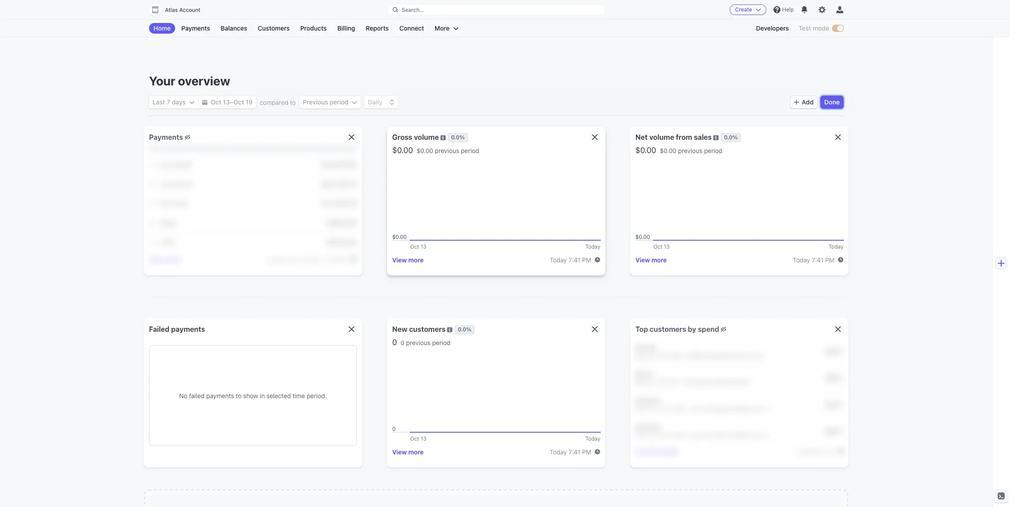Task type: vqa. For each thing, say whether or not it's contained in the screenshot.
leftmost customers
yes



Task type: locate. For each thing, give the bounding box(es) containing it.
2 $0.00 $0.00 previous period from the left
[[636, 146, 723, 155]]

done button
[[821, 96, 844, 108]]

to
[[290, 98, 296, 106], [236, 392, 242, 399]]

by
[[688, 325, 697, 333]]

0 vertical spatial $5000.00
[[327, 219, 357, 226]]

reports
[[366, 24, 389, 32]]

volume right gross
[[414, 133, 439, 141]]

previous for net volume from sales
[[679, 147, 703, 154]]

$0.00 $0.00 previous period down from
[[636, 146, 723, 155]]

customers for top
[[650, 325, 687, 333]]

compared
[[260, 98, 289, 106]]

toolbar
[[791, 96, 844, 108]]

1 horizontal spatial to
[[290, 98, 296, 106]]

$0.00
[[393, 146, 413, 155], [636, 146, 657, 155], [417, 147, 434, 154], [660, 147, 677, 154]]

$0.00 down gross
[[393, 146, 413, 155]]

$5000.00
[[327, 219, 357, 226], [327, 238, 357, 246]]

top customers by spend grid
[[636, 338, 844, 444]]

products link
[[296, 23, 331, 34]]

payouts
[[624, 10, 648, 18]]

add
[[802, 98, 814, 106]]

1 horizontal spatial 0
[[401, 339, 405, 347]]

failed
[[149, 325, 170, 333]]

2 svg image from the left
[[352, 100, 358, 105]]

view more for new customers
[[393, 448, 424, 456]]

svg image right previous period
[[352, 100, 358, 105]]

gross volume
[[393, 133, 439, 141]]

oct left 13
[[211, 98, 222, 106]]

oct 13 – oct 19
[[211, 98, 253, 106]]

1 $0.00 $0.00 previous period from the left
[[393, 146, 480, 155]]

in
[[260, 392, 265, 399]]

1 horizontal spatial previous
[[435, 147, 460, 154]]

customers left by
[[650, 325, 687, 333]]

view
[[149, 256, 164, 263], [393, 256, 407, 264], [636, 256, 651, 264], [393, 448, 407, 456]]

1 volume from the left
[[414, 133, 439, 141]]

more for gross volume
[[409, 256, 424, 264]]

previous down gross volume
[[435, 147, 460, 154]]

customers link
[[254, 23, 294, 34]]

last 7 days button
[[149, 96, 198, 108]]

0
[[393, 338, 397, 347], [401, 339, 405, 347]]

0 inside 0 0 previous period
[[401, 339, 405, 347]]

0 horizontal spatial svg image
[[202, 100, 207, 105]]

$0.00 $0.00 previous period for net volume from sales
[[636, 146, 723, 155]]

0 horizontal spatial volume
[[414, 133, 439, 141]]

time period.
[[293, 392, 327, 399]]

period inside 0 0 previous period
[[433, 339, 451, 347]]

volume
[[414, 133, 439, 141], [650, 133, 675, 141]]

products
[[301, 24, 327, 32]]

customers
[[410, 325, 446, 333], [650, 325, 687, 333]]

0 vertical spatial payments
[[171, 325, 205, 333]]

payments down account
[[182, 24, 210, 32]]

sales
[[695, 133, 712, 141]]

test mode
[[799, 24, 830, 32]]

billing link
[[333, 23, 360, 34]]

2 customers from the left
[[650, 325, 687, 333]]

previous down from
[[679, 147, 703, 154]]

$0.00 $0.00 previous period for gross volume
[[393, 146, 480, 155]]

from
[[677, 133, 693, 141]]

view more
[[149, 256, 181, 263], [393, 256, 424, 264], [636, 256, 667, 264], [393, 448, 424, 456]]

0 horizontal spatial oct
[[211, 98, 222, 106]]

new customers
[[393, 325, 446, 333]]

1 horizontal spatial svg image
[[352, 100, 358, 105]]

figure
[[149, 0, 607, 19], [149, 0, 607, 19]]

1 customers from the left
[[410, 325, 446, 333]]

–
[[230, 98, 234, 106]]

4
[[636, 448, 640, 455]]

$25,000.00
[[321, 160, 357, 168]]

to right compared
[[290, 98, 296, 106]]

2 oct from the left
[[234, 98, 244, 106]]

previous period button
[[300, 96, 361, 108]]

atlas
[[165, 7, 178, 13]]

13
[[223, 98, 230, 106]]

1 vertical spatial $5000.00
[[327, 238, 357, 246]]

previous
[[435, 147, 460, 154], [679, 147, 703, 154], [406, 339, 431, 347]]

more
[[165, 256, 181, 263], [409, 256, 424, 264], [652, 256, 667, 264], [409, 448, 424, 456]]

0 horizontal spatial $0.00 $0.00 previous period
[[393, 146, 480, 155]]

1 horizontal spatial $0.00 $0.00 previous period
[[636, 146, 723, 155]]

1 horizontal spatial oct
[[234, 98, 244, 106]]

2 horizontal spatial previous
[[679, 147, 703, 154]]

compared to
[[260, 98, 296, 106]]

$0.00 $0.00 previous period
[[393, 146, 480, 155], [636, 146, 723, 155]]

0 horizontal spatial previous
[[406, 339, 431, 347]]

customers up 0 0 previous period
[[410, 325, 446, 333]]

atlas account
[[165, 7, 201, 13]]

view more link
[[149, 256, 181, 263], [393, 256, 424, 264], [636, 256, 667, 264], [393, 448, 424, 456]]

done
[[825, 98, 841, 106]]

payments
[[182, 24, 210, 32], [149, 133, 183, 141]]

period
[[330, 98, 349, 106], [461, 147, 480, 154], [705, 147, 723, 154], [433, 339, 451, 347]]

0 vertical spatial payments
[[182, 24, 210, 32]]

volume right net
[[650, 133, 675, 141]]

last 7 days
[[153, 98, 186, 106]]

view more link for gross volume
[[393, 256, 424, 264]]

previous inside 0 0 previous period
[[406, 339, 431, 347]]

1 horizontal spatial volume
[[650, 133, 675, 141]]

toolbar containing add
[[791, 96, 844, 108]]

to left show
[[236, 392, 242, 399]]

7
[[167, 98, 170, 106]]

help button
[[771, 3, 798, 17]]

4 of 24 results link
[[636, 448, 679, 455]]

payments down 7 on the top of page
[[149, 133, 183, 141]]

developers link
[[752, 23, 794, 34]]

failed payments
[[149, 325, 205, 333]]

1 vertical spatial to
[[236, 392, 242, 399]]

payments
[[171, 325, 205, 333], [206, 392, 234, 399]]

$0.00 $0.00 previous period down gross volume
[[393, 146, 480, 155]]

create button
[[730, 4, 767, 15]]

previous down new customers
[[406, 339, 431, 347]]

failed
[[189, 392, 205, 399]]

your overview
[[149, 73, 230, 88]]

connect
[[400, 24, 424, 32]]

svg image right svg icon
[[202, 100, 207, 105]]

view more link for new customers
[[393, 448, 424, 456]]

2 volume from the left
[[650, 133, 675, 141]]

2 $5000.00 from the top
[[327, 238, 357, 246]]

0 horizontal spatial customers
[[410, 325, 446, 333]]

oct left 19
[[234, 98, 244, 106]]

$22,000.00
[[321, 180, 357, 187]]

1 vertical spatial payments
[[206, 392, 234, 399]]

oct
[[211, 98, 222, 106], [234, 98, 244, 106]]

volume for gross
[[414, 133, 439, 141]]

1 horizontal spatial payments
[[206, 392, 234, 399]]

new
[[393, 325, 408, 333]]

1 horizontal spatial customers
[[650, 325, 687, 333]]

svg image
[[202, 100, 207, 105], [352, 100, 358, 105]]

Search… search field
[[388, 4, 605, 15]]

$0.00 down net volume from sales
[[660, 147, 677, 154]]

0 0 previous period
[[393, 338, 451, 347]]

test
[[799, 24, 812, 32]]



Task type: describe. For each thing, give the bounding box(es) containing it.
1 oct from the left
[[211, 98, 222, 106]]

net volume from sales
[[636, 133, 712, 141]]

volume for net
[[650, 133, 675, 141]]

search…
[[402, 6, 424, 13]]

selected
[[267, 392, 291, 399]]

more button
[[431, 23, 463, 34]]

account
[[179, 7, 201, 13]]

svg image
[[189, 100, 195, 105]]

period for net volume from sales
[[705, 147, 723, 154]]

previous for new customers
[[406, 339, 431, 347]]

results
[[659, 448, 679, 455]]

notifications image
[[802, 6, 809, 13]]

view more link for net volume from sales
[[636, 256, 667, 264]]

no
[[179, 392, 187, 399]]

1 vertical spatial payments
[[149, 133, 183, 141]]

spend
[[699, 325, 720, 333]]

payments link
[[177, 23, 215, 34]]

balances link
[[216, 23, 252, 34]]

view more for gross volume
[[393, 256, 424, 264]]

0 horizontal spatial payments
[[171, 325, 205, 333]]

more for new customers
[[409, 448, 424, 456]]

svg image inside previous period popup button
[[352, 100, 358, 105]]

$0.00 down net
[[636, 146, 657, 155]]

no failed payments to show in selected time period.
[[179, 392, 327, 399]]

developers
[[757, 24, 790, 32]]

1 $5000.00 from the top
[[327, 219, 357, 226]]

view for new customers
[[393, 448, 407, 456]]

$0.00 down gross volume
[[417, 147, 434, 154]]

Search… text field
[[388, 4, 605, 15]]

1 svg image from the left
[[202, 100, 207, 105]]

create
[[736, 6, 753, 13]]

0 vertical spatial to
[[290, 98, 296, 106]]

reports link
[[362, 23, 393, 34]]

your
[[149, 73, 176, 88]]

24
[[649, 448, 657, 455]]

view for net volume from sales
[[636, 256, 651, 264]]

connect link
[[395, 23, 429, 34]]

payments grid
[[149, 155, 357, 252]]

billing
[[338, 24, 355, 32]]

top
[[636, 325, 649, 333]]

top customers by spend
[[636, 325, 720, 333]]

gross
[[393, 133, 413, 141]]

net
[[636, 133, 648, 141]]

19
[[246, 98, 253, 106]]

view for gross volume
[[393, 256, 407, 264]]

of
[[642, 448, 648, 455]]

balances
[[221, 24, 247, 32]]

previous
[[303, 98, 328, 106]]

period for gross volume
[[461, 147, 480, 154]]

4 of 24 results
[[636, 448, 679, 455]]

customers for new
[[410, 325, 446, 333]]

last
[[153, 98, 165, 106]]

atlas account button
[[149, 4, 209, 16]]

0 horizontal spatial to
[[236, 392, 242, 399]]

days
[[172, 98, 186, 106]]

home
[[154, 24, 171, 32]]

previous for gross volume
[[435, 147, 460, 154]]

add button
[[791, 96, 818, 108]]

period inside popup button
[[330, 98, 349, 106]]

$15,000.00
[[321, 199, 357, 207]]

help
[[783, 6, 795, 13]]

0 horizontal spatial 0
[[393, 338, 397, 347]]

period for new customers
[[433, 339, 451, 347]]

overview
[[178, 73, 230, 88]]

previous period
[[303, 98, 349, 106]]

customers
[[258, 24, 290, 32]]

mode
[[813, 24, 830, 32]]

show
[[243, 392, 258, 399]]

more for net volume from sales
[[652, 256, 667, 264]]

home link
[[149, 23, 175, 34]]

more
[[435, 24, 450, 32]]

view more for net volume from sales
[[636, 256, 667, 264]]



